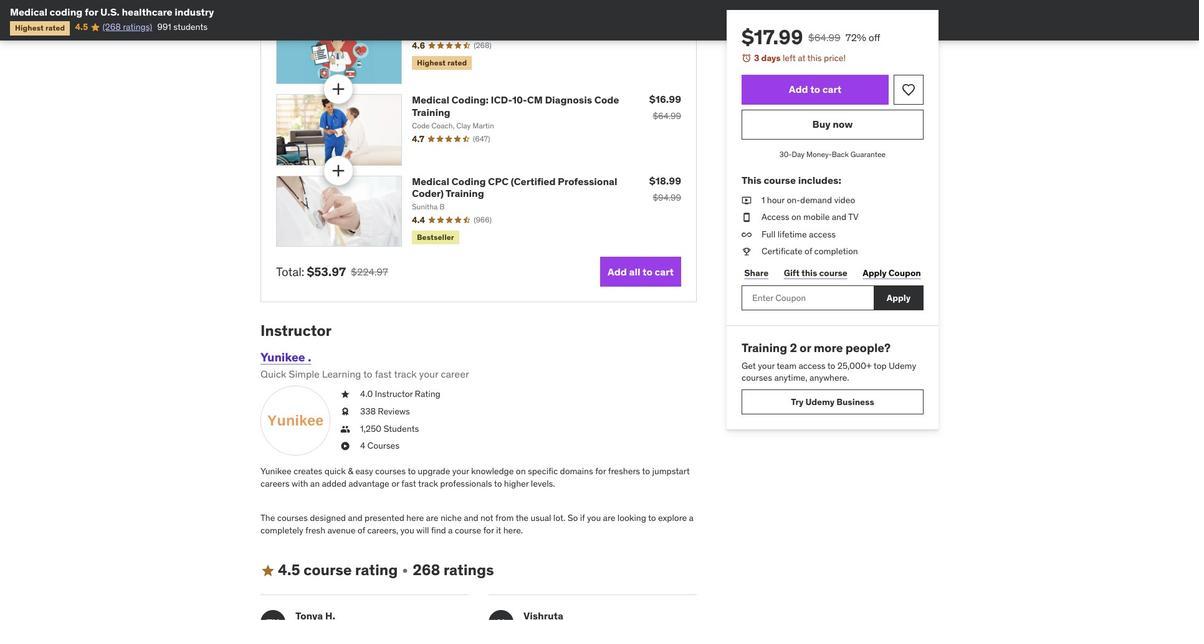 Task type: describe. For each thing, give the bounding box(es) containing it.
professionals
[[440, 478, 492, 489]]

get
[[742, 360, 756, 371]]

quick
[[325, 466, 346, 477]]

1 vertical spatial this
[[802, 267, 818, 278]]

usual
[[531, 513, 551, 524]]

completely
[[261, 525, 303, 536]]

medical coding: icd-10-cm diagnosis code training code coach, clay martin
[[412, 94, 619, 130]]

days
[[762, 52, 781, 64]]

4.5 for 4.5 course rating
[[278, 561, 300, 580]]

not
[[481, 513, 494, 524]]

1 are from the left
[[426, 513, 439, 524]]

upgrade
[[418, 466, 450, 477]]

0 vertical spatial rated
[[46, 23, 65, 33]]

medical for medical coding for u.s. healthcare industry
[[10, 6, 47, 18]]

designed
[[310, 513, 346, 524]]

2 are from the left
[[603, 513, 616, 524]]

991
[[157, 21, 171, 33]]

course up hour
[[764, 174, 796, 187]]

team
[[777, 360, 797, 371]]

1 horizontal spatial you
[[587, 513, 601, 524]]

4.0
[[360, 389, 373, 400]]

apply for apply
[[887, 292, 911, 303]]

rating
[[415, 389, 441, 400]]

industry
[[175, 6, 214, 18]]

10-
[[512, 94, 527, 106]]

medical coding  cpc (certified professional coder) training sunitha b
[[412, 175, 618, 212]]

anytime,
[[775, 372, 808, 384]]

yunikee creates quick & easy courses to upgrade your knowledge on specific domains for freshers to jumpstart careers with an added advantage or fast track professionals to higher levels.
[[261, 466, 690, 489]]

now
[[833, 118, 853, 130]]

access
[[762, 211, 790, 223]]

rating
[[355, 561, 398, 580]]

learning
[[322, 368, 361, 380]]

guarantee
[[851, 149, 886, 159]]

training inside training 2 or more people? get your team access to 25,000+ top udemy courses anytime, anywhere.
[[742, 340, 788, 355]]

0 horizontal spatial you
[[401, 525, 414, 536]]

ratings)
[[123, 21, 152, 33]]

coder)
[[412, 187, 444, 200]]

price!
[[824, 52, 846, 64]]

medical for medical coding  cpc (certified professional coder) training sunitha b
[[412, 175, 450, 188]]

$64.99 for $17.99
[[809, 31, 841, 44]]

338 reviews
[[360, 406, 410, 417]]

3 days left at this price!
[[754, 52, 846, 64]]

this
[[742, 174, 762, 187]]

0 vertical spatial highest rated
[[15, 23, 65, 33]]

clay
[[457, 121, 471, 130]]

course inside the courses designed and presented here are niche and not from the usual lot. so if you are looking to explore a completely fresh avenue of careers, you will find a course for it here.
[[455, 525, 481, 536]]

training inside medical coding  cpc (certified professional coder) training sunitha b
[[446, 187, 484, 200]]

access on mobile and tv
[[762, 211, 859, 223]]

buy now
[[813, 118, 853, 130]]

off
[[869, 31, 881, 44]]

$64.99 for $16.99
[[653, 111, 681, 122]]

tv
[[849, 211, 859, 223]]

30-day money-back guarantee
[[780, 149, 886, 159]]

1 vertical spatial highest
[[417, 58, 446, 67]]

business
[[837, 396, 875, 407]]

for inside yunikee creates quick & easy courses to upgrade your knowledge on specific domains for freshers to jumpstart careers with an added advantage or fast track professionals to higher levels.
[[596, 466, 606, 477]]

find
[[431, 525, 446, 536]]

and for presented
[[348, 513, 363, 524]]

it
[[496, 525, 502, 536]]

add to cart button
[[742, 75, 889, 104]]

simple
[[289, 368, 320, 380]]

of inside the courses designed and presented here are niche and not from the usual lot. so if you are looking to explore a completely fresh avenue of careers, you will find a course for it here.
[[358, 525, 365, 536]]

total: $53.97 $224.97
[[276, 264, 388, 279]]

add for add all to cart
[[608, 265, 627, 278]]

will
[[417, 525, 429, 536]]

left
[[783, 52, 796, 64]]

1 vertical spatial highest rated
[[417, 58, 467, 67]]

here
[[407, 513, 424, 524]]

to inside button
[[643, 265, 653, 278]]

completion
[[815, 246, 858, 257]]

for inside the courses designed and presented here are niche and not from the usual lot. so if you are looking to explore a completely fresh avenue of careers, you will find a course for it here.
[[483, 525, 494, 536]]

4.5 course rating
[[278, 561, 398, 580]]

healthcare
[[122, 6, 173, 18]]

4 courses
[[360, 440, 400, 452]]

buy
[[813, 118, 831, 130]]

and for tv
[[832, 211, 847, 223]]

track inside yunikee creates quick & easy courses to upgrade your knowledge on specific domains for freshers to jumpstart careers with an added advantage or fast track professionals to higher levels.
[[418, 478, 438, 489]]

certificate
[[762, 246, 803, 257]]

course down the fresh
[[304, 561, 352, 580]]

xsmall image for full lifetime access
[[742, 229, 752, 241]]

1 horizontal spatial on
[[792, 211, 802, 223]]

xsmall image for 4.0 instructor rating
[[340, 389, 350, 401]]

1 vertical spatial rated
[[448, 58, 467, 67]]

& easy
[[348, 466, 373, 477]]

students
[[384, 423, 419, 434]]

(647)
[[473, 134, 490, 143]]

$17.99
[[742, 24, 804, 50]]

0 vertical spatial code
[[595, 94, 619, 106]]

$53.97
[[307, 264, 346, 279]]

1 vertical spatial a
[[448, 525, 453, 536]]

yunikee . link
[[261, 350, 311, 365]]

30-
[[780, 149, 792, 159]]

4.7
[[412, 133, 425, 144]]

(966)
[[474, 215, 492, 225]]

4.6
[[412, 40, 425, 51]]

sunitha
[[412, 202, 438, 212]]

share
[[745, 267, 769, 278]]

coding
[[452, 175, 486, 188]]

your inside yunikee creates quick & easy courses to upgrade your knowledge on specific domains for freshers to jumpstart careers with an added advantage or fast track professionals to higher levels.
[[453, 466, 469, 477]]

money-
[[807, 149, 832, 159]]

gift this course
[[784, 267, 848, 278]]

cpc
[[488, 175, 509, 188]]

add for add to cart
[[789, 83, 808, 95]]

wishlist image
[[902, 82, 917, 97]]

added
[[322, 478, 347, 489]]

coding:
[[452, 94, 489, 106]]

$94.99
[[653, 192, 681, 203]]

cart inside button
[[823, 83, 842, 95]]

1 horizontal spatial instructor
[[375, 389, 413, 400]]

courses inside training 2 or more people? get your team access to 25,000+ top udemy courses anytime, anywhere.
[[742, 372, 773, 384]]

gift
[[784, 267, 800, 278]]

alarm image
[[742, 53, 752, 63]]

1 horizontal spatial and
[[464, 513, 479, 524]]

0 horizontal spatial code
[[412, 121, 430, 130]]

at
[[798, 52, 806, 64]]

looking
[[618, 513, 646, 524]]

your inside yunikee . quick simple learning to fast track your career
[[419, 368, 439, 380]]

training inside "medical coding: icd-10-cm diagnosis code training code coach, clay martin"
[[412, 106, 451, 118]]

to inside button
[[811, 83, 821, 95]]

coupon
[[889, 267, 921, 278]]

training 2 or more people? get your team access to 25,000+ top udemy courses anytime, anywhere.
[[742, 340, 917, 384]]

yunikee for creates
[[261, 466, 292, 477]]

1,250 students
[[360, 423, 419, 434]]

martin
[[473, 121, 494, 130]]

course down completion
[[820, 267, 848, 278]]



Task type: vqa. For each thing, say whether or not it's contained in the screenshot.
exit button
no



Task type: locate. For each thing, give the bounding box(es) containing it.
1 vertical spatial track
[[418, 478, 438, 489]]

try udemy business
[[791, 396, 875, 407]]

medical up 'coach,'
[[412, 94, 450, 106]]

xsmall image up share
[[742, 246, 752, 258]]

knowledge
[[471, 466, 514, 477]]

0 horizontal spatial courses
[[277, 513, 308, 524]]

$224.97
[[351, 266, 388, 278]]

0 vertical spatial 4.5
[[75, 21, 88, 33]]

training up get
[[742, 340, 788, 355]]

0 vertical spatial highest
[[15, 23, 44, 33]]

your up rating
[[419, 368, 439, 380]]

cart inside button
[[655, 265, 674, 278]]

4
[[360, 440, 366, 452]]

u.s.
[[100, 6, 120, 18]]

1 vertical spatial training
[[446, 187, 484, 200]]

0 horizontal spatial fast
[[375, 368, 392, 380]]

yunikee up "careers" at the left bottom
[[261, 466, 292, 477]]

track down upgrade
[[418, 478, 438, 489]]

apply inside apply coupon button
[[863, 267, 887, 278]]

0 vertical spatial track
[[394, 368, 417, 380]]

niche
[[441, 513, 462, 524]]

for left freshers
[[596, 466, 606, 477]]

a right explore on the right
[[689, 513, 694, 524]]

4.4
[[412, 215, 425, 226]]

on up the higher
[[516, 466, 526, 477]]

0 horizontal spatial for
[[85, 6, 98, 18]]

0 vertical spatial for
[[85, 6, 98, 18]]

add left all
[[608, 265, 627, 278]]

xsmall image left access
[[742, 211, 752, 224]]

code
[[595, 94, 619, 106], [412, 121, 430, 130]]

share button
[[742, 261, 772, 286]]

1 vertical spatial fast
[[402, 478, 416, 489]]

on inside yunikee creates quick & easy courses to upgrade your knowledge on specific domains for freshers to jumpstart careers with an added advantage or fast track professionals to higher levels.
[[516, 466, 526, 477]]

2 yunikee from the top
[[261, 466, 292, 477]]

cm
[[527, 94, 543, 106]]

2 horizontal spatial for
[[596, 466, 606, 477]]

yunikee . image
[[261, 386, 330, 456]]

access down mobile
[[809, 229, 836, 240]]

instructor up reviews
[[375, 389, 413, 400]]

0 horizontal spatial xsmall image
[[340, 406, 350, 418]]

or
[[800, 340, 811, 355], [392, 478, 399, 489]]

gift this course link
[[782, 261, 850, 286]]

and left 'tv'
[[832, 211, 847, 223]]

add inside button
[[608, 265, 627, 278]]

rated down coding
[[46, 23, 65, 33]]

rated up "coding:"
[[448, 58, 467, 67]]

1 vertical spatial for
[[596, 466, 606, 477]]

track inside yunikee . quick simple learning to fast track your career
[[394, 368, 417, 380]]

xsmall image left 1
[[742, 194, 752, 206]]

0 vertical spatial fast
[[375, 368, 392, 380]]

0 vertical spatial instructor
[[261, 321, 332, 341]]

$64.99 inside the $16.99 $64.99
[[653, 111, 681, 122]]

0 vertical spatial medical
[[10, 6, 47, 18]]

1 horizontal spatial add
[[789, 83, 808, 95]]

fast inside yunikee creates quick & easy courses to upgrade your knowledge on specific domains for freshers to jumpstart careers with an added advantage or fast track professionals to higher levels.
[[402, 478, 416, 489]]

0 vertical spatial add
[[789, 83, 808, 95]]

udemy inside training 2 or more people? get your team access to 25,000+ top udemy courses anytime, anywhere.
[[889, 360, 917, 371]]

of down 'full lifetime access'
[[805, 246, 813, 257]]

add to cart
[[789, 83, 842, 95]]

on up 'full lifetime access'
[[792, 211, 802, 223]]

xsmall image left 338
[[340, 406, 350, 418]]

1 vertical spatial add
[[608, 265, 627, 278]]

1 vertical spatial of
[[358, 525, 365, 536]]

1 vertical spatial courses
[[375, 466, 406, 477]]

code right diagnosis
[[595, 94, 619, 106]]

your up professionals
[[453, 466, 469, 477]]

268
[[413, 561, 440, 580]]

966 reviews element
[[474, 215, 492, 226]]

xsmall image for 4 courses
[[340, 440, 350, 453]]

0 horizontal spatial rated
[[46, 23, 65, 33]]

1 horizontal spatial cart
[[823, 83, 842, 95]]

from
[[496, 513, 514, 524]]

training up (966)
[[446, 187, 484, 200]]

of right 'avenue'
[[358, 525, 365, 536]]

courses inside the courses designed and presented here are niche and not from the usual lot. so if you are looking to explore a completely fresh avenue of careers, you will find a course for it here.
[[277, 513, 308, 524]]

xsmall image for access
[[742, 211, 752, 224]]

xsmall image
[[742, 211, 752, 224], [340, 406, 350, 418]]

0 horizontal spatial instructor
[[261, 321, 332, 341]]

to right looking
[[648, 513, 656, 524]]

you right "if"
[[587, 513, 601, 524]]

1 horizontal spatial courses
[[375, 466, 406, 477]]

2 vertical spatial medical
[[412, 175, 450, 188]]

udemy right top
[[889, 360, 917, 371]]

fast up 4.0 instructor rating
[[375, 368, 392, 380]]

4.5 for 4.5
[[75, 21, 88, 33]]

access up anywhere.
[[799, 360, 826, 371]]

1 vertical spatial 4.5
[[278, 561, 300, 580]]

with
[[292, 478, 308, 489]]

for left u.s.
[[85, 6, 98, 18]]

268 reviews element
[[474, 40, 492, 51]]

0 horizontal spatial of
[[358, 525, 365, 536]]

to
[[811, 83, 821, 95], [643, 265, 653, 278], [828, 360, 836, 371], [363, 368, 373, 380], [408, 466, 416, 477], [642, 466, 650, 477], [494, 478, 502, 489], [648, 513, 656, 524]]

$16.99
[[650, 93, 681, 106]]

or inside yunikee creates quick & easy courses to upgrade your knowledge on specific domains for freshers to jumpstart careers with an added advantage or fast track professionals to higher levels.
[[392, 478, 399, 489]]

icd-
[[491, 94, 512, 106]]

1 vertical spatial cart
[[655, 265, 674, 278]]

apply
[[863, 267, 887, 278], [887, 292, 911, 303]]

0 vertical spatial you
[[587, 513, 601, 524]]

to left upgrade
[[408, 466, 416, 477]]

xsmall image for 338
[[340, 406, 350, 418]]

medical up sunitha
[[412, 175, 450, 188]]

apply for apply coupon
[[863, 267, 887, 278]]

instructor up yunikee . link
[[261, 321, 332, 341]]

to right freshers
[[642, 466, 650, 477]]

0 vertical spatial access
[[809, 229, 836, 240]]

4.0 instructor rating
[[360, 389, 441, 400]]

0 vertical spatial xsmall image
[[742, 211, 752, 224]]

0 horizontal spatial udemy
[[806, 396, 835, 407]]

1 horizontal spatial for
[[483, 525, 494, 536]]

0 horizontal spatial and
[[348, 513, 363, 524]]

on-
[[787, 194, 801, 205]]

cart right all
[[655, 265, 674, 278]]

and
[[832, 211, 847, 223], [348, 513, 363, 524], [464, 513, 479, 524]]

1 horizontal spatial fast
[[402, 478, 416, 489]]

xsmall image left "4"
[[340, 440, 350, 453]]

includes:
[[799, 174, 842, 187]]

1 horizontal spatial xsmall image
[[742, 211, 752, 224]]

1 horizontal spatial highest rated
[[417, 58, 467, 67]]

0 horizontal spatial are
[[426, 513, 439, 524]]

1 vertical spatial medical
[[412, 94, 450, 106]]

(certified
[[511, 175, 556, 188]]

xsmall image for 1 hour on-demand video
[[742, 194, 752, 206]]

1 vertical spatial access
[[799, 360, 826, 371]]

creates
[[294, 466, 323, 477]]

professional
[[558, 175, 618, 188]]

medical for medical coding: icd-10-cm diagnosis code training code coach, clay martin
[[412, 94, 450, 106]]

1 horizontal spatial a
[[689, 513, 694, 524]]

courses
[[368, 440, 400, 452]]

1 vertical spatial udemy
[[806, 396, 835, 407]]

and left the not
[[464, 513, 479, 524]]

1 vertical spatial on
[[516, 466, 526, 477]]

1 horizontal spatial track
[[418, 478, 438, 489]]

fast inside yunikee . quick simple learning to fast track your career
[[375, 368, 392, 380]]

courses
[[742, 372, 773, 384], [375, 466, 406, 477], [277, 513, 308, 524]]

cart
[[823, 83, 842, 95], [655, 265, 674, 278]]

647 reviews element
[[473, 134, 490, 144]]

are up the find
[[426, 513, 439, 524]]

highest
[[15, 23, 44, 33], [417, 58, 446, 67]]

.
[[308, 350, 311, 365]]

2 horizontal spatial and
[[832, 211, 847, 223]]

2 horizontal spatial courses
[[742, 372, 773, 384]]

2 vertical spatial training
[[742, 340, 788, 355]]

anywhere.
[[810, 372, 850, 384]]

domains
[[560, 466, 593, 477]]

1 horizontal spatial or
[[800, 340, 811, 355]]

cart down price!
[[823, 83, 842, 95]]

1 horizontal spatial are
[[603, 513, 616, 524]]

0 vertical spatial of
[[805, 246, 813, 257]]

xsmall image down the "learning"
[[340, 389, 350, 401]]

training
[[412, 106, 451, 118], [446, 187, 484, 200], [742, 340, 788, 355]]

0 horizontal spatial a
[[448, 525, 453, 536]]

0 vertical spatial courses
[[742, 372, 773, 384]]

add inside button
[[789, 83, 808, 95]]

1 horizontal spatial of
[[805, 246, 813, 257]]

your inside training 2 or more people? get your team access to 25,000+ top udemy courses anytime, anywhere.
[[758, 360, 775, 371]]

an
[[310, 478, 320, 489]]

xsmall image left 268
[[400, 566, 410, 576]]

to down knowledge
[[494, 478, 502, 489]]

to down 3 days left at this price!
[[811, 83, 821, 95]]

highest rated down coding
[[15, 23, 65, 33]]

code up 4.7
[[412, 121, 430, 130]]

total:
[[276, 264, 305, 279]]

courses up advantage
[[375, 466, 406, 477]]

courses inside yunikee creates quick & easy courses to upgrade your knowledge on specific domains for freshers to jumpstart careers with an added advantage or fast track professionals to higher levels.
[[375, 466, 406, 477]]

Enter Coupon text field
[[742, 286, 874, 310]]

0 horizontal spatial on
[[516, 466, 526, 477]]

of
[[805, 246, 813, 257], [358, 525, 365, 536]]

1 vertical spatial code
[[412, 121, 430, 130]]

apply left 'coupon'
[[863, 267, 887, 278]]

0 vertical spatial apply
[[863, 267, 887, 278]]

for left it at bottom left
[[483, 525, 494, 536]]

2 vertical spatial for
[[483, 525, 494, 536]]

or right advantage
[[392, 478, 399, 489]]

1
[[762, 194, 765, 205]]

0 horizontal spatial or
[[392, 478, 399, 489]]

0 horizontal spatial highest rated
[[15, 23, 65, 33]]

4.5
[[75, 21, 88, 33], [278, 561, 300, 580]]

0 vertical spatial training
[[412, 106, 451, 118]]

levels.
[[531, 478, 555, 489]]

demand
[[801, 194, 832, 205]]

0 vertical spatial a
[[689, 513, 694, 524]]

0 horizontal spatial cart
[[655, 265, 674, 278]]

higher
[[504, 478, 529, 489]]

1 horizontal spatial highest
[[417, 58, 446, 67]]

freshers
[[608, 466, 640, 477]]

yunikee up the 'quick'
[[261, 350, 305, 365]]

access inside training 2 or more people? get your team access to 25,000+ top udemy courses anytime, anywhere.
[[799, 360, 826, 371]]

1 vertical spatial xsmall image
[[340, 406, 350, 418]]

on
[[792, 211, 802, 223], [516, 466, 526, 477]]

apply inside apply button
[[887, 292, 911, 303]]

medical coding for u.s. healthcare industry
[[10, 6, 214, 18]]

lot.
[[554, 513, 566, 524]]

you
[[587, 513, 601, 524], [401, 525, 414, 536]]

0 horizontal spatial track
[[394, 368, 417, 380]]

xsmall image
[[742, 194, 752, 206], [742, 229, 752, 241], [742, 246, 752, 258], [340, 389, 350, 401], [340, 423, 350, 435], [340, 440, 350, 453], [400, 566, 410, 576]]

1 hour on-demand video
[[762, 194, 856, 205]]

0 horizontal spatial highest
[[15, 23, 44, 33]]

0 horizontal spatial 4.5
[[75, 21, 88, 33]]

this right gift
[[802, 267, 818, 278]]

a
[[689, 513, 694, 524], [448, 525, 453, 536]]

1 yunikee from the top
[[261, 350, 305, 365]]

medical coding  cpc (certified professional coder) training link
[[412, 175, 618, 200]]

ratings
[[444, 561, 494, 580]]

or inside training 2 or more people? get your team access to 25,000+ top udemy courses anytime, anywhere.
[[800, 340, 811, 355]]

course down niche
[[455, 525, 481, 536]]

udemy right try
[[806, 396, 835, 407]]

people?
[[846, 340, 891, 355]]

the courses designed and presented here are niche and not from the usual lot. so if you are looking to explore a completely fresh avenue of careers, you will find a course for it here.
[[261, 513, 694, 536]]

medium image
[[261, 563, 276, 578]]

track
[[394, 368, 417, 380], [418, 478, 438, 489]]

2 vertical spatial courses
[[277, 513, 308, 524]]

b
[[440, 202, 445, 212]]

1 vertical spatial or
[[392, 478, 399, 489]]

certificate of completion
[[762, 246, 858, 257]]

1 vertical spatial apply
[[887, 292, 911, 303]]

0 vertical spatial yunikee
[[261, 350, 305, 365]]

apply down apply coupon button
[[887, 292, 911, 303]]

0 horizontal spatial add
[[608, 265, 627, 278]]

and up 'avenue'
[[348, 513, 363, 524]]

xsmall image left full
[[742, 229, 752, 241]]

instructor
[[261, 321, 332, 341], [375, 389, 413, 400]]

the
[[261, 513, 275, 524]]

0 vertical spatial cart
[[823, 83, 842, 95]]

4.5 down coding
[[75, 21, 88, 33]]

1 vertical spatial you
[[401, 525, 414, 536]]

medical
[[10, 6, 47, 18], [412, 94, 450, 106], [412, 175, 450, 188]]

2 horizontal spatial your
[[758, 360, 775, 371]]

full
[[762, 229, 776, 240]]

0 vertical spatial udemy
[[889, 360, 917, 371]]

1 vertical spatial yunikee
[[261, 466, 292, 477]]

$16.99 $64.99
[[650, 93, 681, 122]]

courses up completely
[[277, 513, 308, 524]]

medical inside medical coding  cpc (certified professional coder) training sunitha b
[[412, 175, 450, 188]]

training up 'coach,'
[[412, 106, 451, 118]]

0 vertical spatial or
[[800, 340, 811, 355]]

or right 2
[[800, 340, 811, 355]]

to up 4.0
[[363, 368, 373, 380]]

xsmall image left the 1,250
[[340, 423, 350, 435]]

xsmall image for certificate of completion
[[742, 246, 752, 258]]

xsmall image for 1,250 students
[[340, 423, 350, 435]]

medical inside "medical coding: icd-10-cm diagnosis code training code coach, clay martin"
[[412, 94, 450, 106]]

1 horizontal spatial code
[[595, 94, 619, 106]]

your
[[758, 360, 775, 371], [419, 368, 439, 380], [453, 466, 469, 477]]

jumpstart
[[652, 466, 690, 477]]

0 vertical spatial this
[[808, 52, 822, 64]]

to inside training 2 or more people? get your team access to 25,000+ top udemy courses anytime, anywhere.
[[828, 360, 836, 371]]

1 vertical spatial instructor
[[375, 389, 413, 400]]

back
[[832, 149, 849, 159]]

4.5 right medium image
[[278, 561, 300, 580]]

medical left coding
[[10, 6, 47, 18]]

track up 4.0 instructor rating
[[394, 368, 417, 380]]

highest rated down 4.6 at the top of page
[[417, 58, 467, 67]]

1 horizontal spatial 4.5
[[278, 561, 300, 580]]

yunikee inside yunikee creates quick & easy courses to upgrade your knowledge on specific domains for freshers to jumpstart careers with an added advantage or fast track professionals to higher levels.
[[261, 466, 292, 477]]

$64.99 inside $17.99 $64.99 72% off
[[809, 31, 841, 44]]

1 horizontal spatial rated
[[448, 58, 467, 67]]

yunikee for .
[[261, 350, 305, 365]]

a right the find
[[448, 525, 453, 536]]

1 horizontal spatial your
[[453, 466, 469, 477]]

yunikee inside yunikee . quick simple learning to fast track your career
[[261, 350, 305, 365]]

fast up "here" in the bottom left of the page
[[402, 478, 416, 489]]

your right get
[[758, 360, 775, 371]]

0 horizontal spatial your
[[419, 368, 439, 380]]

1 horizontal spatial udemy
[[889, 360, 917, 371]]

are left looking
[[603, 513, 616, 524]]

you down "here" in the bottom left of the page
[[401, 525, 414, 536]]

apply coupon button
[[860, 261, 924, 286]]

buy now button
[[742, 109, 924, 139]]

338
[[360, 406, 376, 417]]

all
[[629, 265, 641, 278]]

to up anywhere.
[[828, 360, 836, 371]]

to inside yunikee . quick simple learning to fast track your career
[[363, 368, 373, 380]]

courses down get
[[742, 372, 773, 384]]

(268)
[[474, 40, 492, 50]]

add all to cart button
[[601, 257, 681, 287]]

to right all
[[643, 265, 653, 278]]

add down 3 days left at this price!
[[789, 83, 808, 95]]

to inside the courses designed and presented here are niche and not from the usual lot. so if you are looking to explore a completely fresh avenue of careers, you will find a course for it here.
[[648, 513, 656, 524]]

0 vertical spatial on
[[792, 211, 802, 223]]

this right the at
[[808, 52, 822, 64]]

apply coupon
[[863, 267, 921, 278]]



